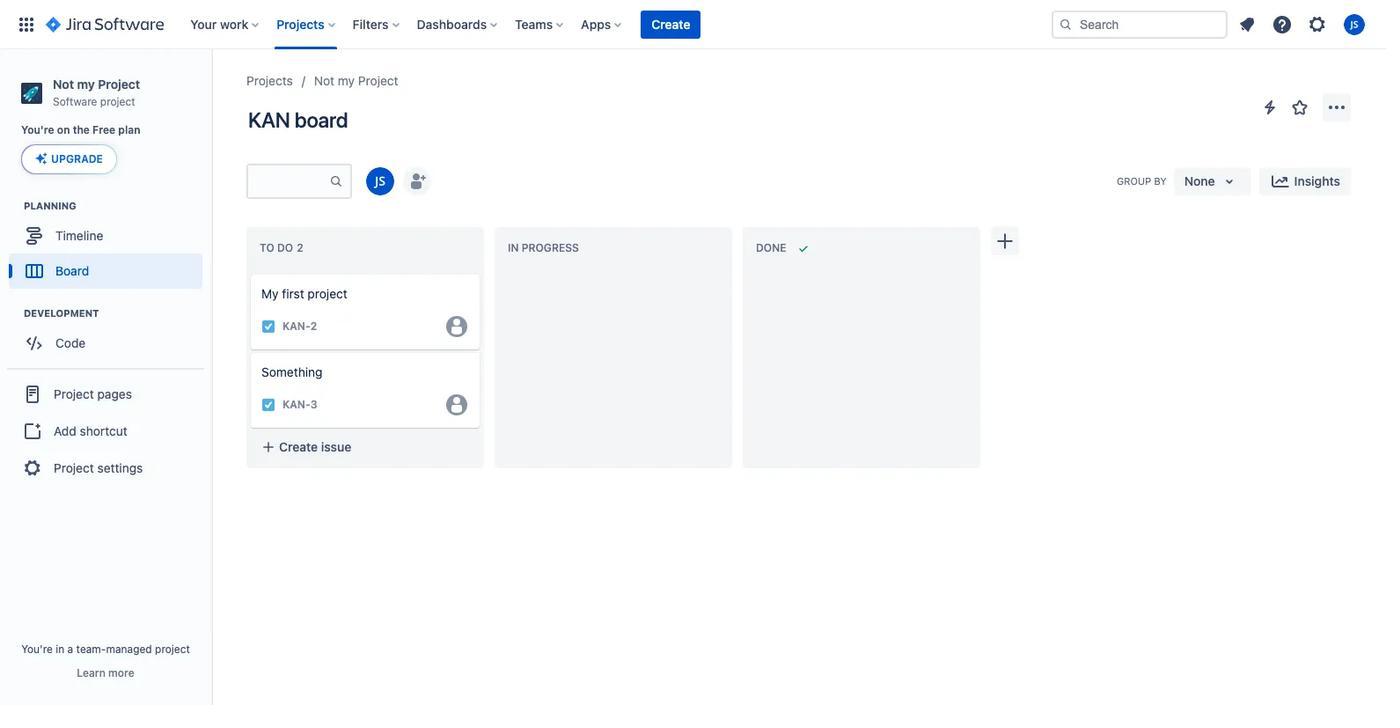 Task type: vqa. For each thing, say whether or not it's contained in the screenshot.
the KAN-
yes



Task type: describe. For each thing, give the bounding box(es) containing it.
not for not my project software project
[[53, 77, 74, 92]]

automations menu button icon image
[[1260, 96, 1281, 118]]

notifications image
[[1237, 14, 1258, 35]]

learn more button
[[77, 666, 134, 680]]

project settings link
[[7, 449, 204, 488]]

kan
[[248, 107, 290, 132]]

code link
[[9, 326, 202, 361]]

create for create
[[652, 16, 691, 31]]

add
[[54, 423, 76, 438]]

group by
[[1117, 175, 1167, 187]]

team-
[[76, 643, 106, 656]]

planning group
[[9, 199, 210, 294]]

upgrade
[[51, 153, 103, 166]]

by
[[1154, 175, 1167, 187]]

your profile and settings image
[[1344, 14, 1365, 35]]

kan- for something
[[283, 398, 310, 411]]

group containing project pages
[[7, 368, 204, 493]]

filters button
[[347, 10, 406, 38]]

project pages link
[[7, 375, 204, 414]]

you're in a team-managed project
[[21, 643, 190, 656]]

managed
[[106, 643, 152, 656]]

you're for you're in a team-managed project
[[21, 643, 53, 656]]

project inside not my project software project
[[100, 95, 135, 108]]

create button
[[641, 10, 701, 38]]

my
[[261, 286, 279, 301]]

kan board
[[248, 107, 348, 132]]

primary element
[[11, 0, 1052, 49]]

software
[[53, 95, 97, 108]]

dashboards
[[417, 16, 487, 31]]

projects for projects dropdown button
[[277, 16, 324, 31]]

a
[[67, 643, 73, 656]]

kan-2 link
[[283, 319, 317, 334]]

insights image
[[1270, 171, 1291, 192]]

the
[[73, 123, 90, 137]]

star kan board image
[[1290, 97, 1311, 118]]

1 vertical spatial project
[[308, 286, 348, 301]]

timeline
[[55, 228, 103, 243]]

in progress
[[508, 241, 579, 255]]

development group
[[9, 307, 210, 366]]

create issue image
[[240, 262, 261, 283]]

create column image
[[995, 231, 1016, 252]]

create issue
[[279, 439, 351, 454]]

2
[[310, 320, 317, 333]]

to do
[[260, 241, 293, 255]]

shortcut
[[80, 423, 127, 438]]

project down add
[[54, 460, 94, 475]]

create issue button
[[251, 431, 480, 463]]

2 vertical spatial project
[[155, 643, 190, 656]]

Search this board text field
[[248, 165, 329, 197]]

my first project
[[261, 286, 348, 301]]

upgrade button
[[22, 146, 116, 174]]

do
[[277, 241, 293, 255]]

teams button
[[510, 10, 571, 38]]

learn more
[[77, 666, 134, 680]]

free
[[93, 123, 115, 137]]

task image for my first project
[[261, 319, 276, 333]]

filters
[[353, 16, 389, 31]]

add shortcut
[[54, 423, 127, 438]]

to
[[260, 241, 274, 255]]

first
[[282, 286, 304, 301]]

planning
[[24, 200, 76, 212]]

task image for something
[[261, 398, 276, 412]]

board
[[295, 107, 348, 132]]

done
[[756, 241, 786, 255]]

dashboards button
[[412, 10, 505, 38]]

projects button
[[271, 10, 342, 38]]

kan-2
[[283, 320, 317, 333]]

your work button
[[185, 10, 266, 38]]

banner containing your work
[[0, 0, 1386, 49]]

project down the filters popup button
[[358, 73, 398, 88]]

work
[[220, 16, 248, 31]]

to do element
[[260, 241, 307, 255]]

more
[[108, 666, 134, 680]]

add shortcut button
[[7, 414, 204, 449]]

kan-3 link
[[283, 397, 317, 412]]

kan-3
[[283, 398, 317, 411]]

learn
[[77, 666, 105, 680]]



Task type: locate. For each thing, give the bounding box(es) containing it.
project right "first"
[[308, 286, 348, 301]]

board link
[[9, 254, 202, 289]]

my
[[338, 73, 355, 88], [77, 77, 95, 92]]

0 horizontal spatial my
[[77, 77, 95, 92]]

projects link
[[246, 70, 293, 92]]

teams
[[515, 16, 553, 31]]

project inside not my project software project
[[98, 77, 140, 92]]

none
[[1185, 173, 1215, 188]]

search image
[[1059, 17, 1073, 31]]

you're for you're on the free plan
[[21, 123, 54, 137]]

you're left on
[[21, 123, 54, 137]]

project up add
[[54, 386, 94, 401]]

2 you're from the top
[[21, 643, 53, 656]]

3
[[310, 398, 317, 411]]

task image left kan-2 link
[[261, 319, 276, 333]]

code
[[55, 335, 86, 350]]

settings
[[97, 460, 143, 475]]

1 vertical spatial projects
[[246, 73, 293, 88]]

0 vertical spatial projects
[[277, 16, 324, 31]]

2 unassigned image from the top
[[446, 394, 467, 415]]

timeline link
[[9, 219, 202, 254]]

apps
[[581, 16, 611, 31]]

jacob simon image
[[366, 167, 394, 195]]

unassigned image
[[446, 316, 467, 337], [446, 394, 467, 415]]

more image
[[1327, 97, 1348, 118]]

not for not my project
[[314, 73, 335, 88]]

insights button
[[1259, 167, 1351, 195]]

group
[[1117, 175, 1152, 187]]

in
[[508, 241, 519, 255]]

kan- down "first"
[[283, 320, 310, 333]]

apps button
[[576, 10, 629, 38]]

something
[[261, 364, 323, 379]]

1 vertical spatial create
[[279, 439, 318, 454]]

you're left in
[[21, 643, 53, 656]]

1 task image from the top
[[261, 319, 276, 333]]

on
[[57, 123, 70, 137]]

not up "board"
[[314, 73, 335, 88]]

you're on the free plan
[[21, 123, 140, 137]]

create left issue
[[279, 439, 318, 454]]

progress
[[522, 241, 579, 255]]

not inside not my project software project
[[53, 77, 74, 92]]

in
[[56, 643, 64, 656]]

2 task image from the top
[[261, 398, 276, 412]]

0 vertical spatial unassigned image
[[446, 316, 467, 337]]

unassigned image for something
[[446, 394, 467, 415]]

unassigned image for my first project
[[446, 316, 467, 337]]

create
[[652, 16, 691, 31], [279, 439, 318, 454]]

you're
[[21, 123, 54, 137], [21, 643, 53, 656]]

create for create issue
[[279, 439, 318, 454]]

task image
[[261, 319, 276, 333], [261, 398, 276, 412]]

my up "board"
[[338, 73, 355, 88]]

add people image
[[407, 171, 428, 192]]

issue
[[321, 439, 351, 454]]

plan
[[118, 123, 140, 137]]

my inside not my project software project
[[77, 77, 95, 92]]

planning image
[[3, 196, 24, 217]]

projects up projects link
[[277, 16, 324, 31]]

project up "plan"
[[98, 77, 140, 92]]

0 vertical spatial kan-
[[283, 320, 310, 333]]

0 horizontal spatial not
[[53, 77, 74, 92]]

0 horizontal spatial project
[[100, 95, 135, 108]]

jira software image
[[46, 14, 164, 35], [46, 14, 164, 35]]

my for not my project software project
[[77, 77, 95, 92]]

0 vertical spatial create
[[652, 16, 691, 31]]

projects for projects link
[[246, 73, 293, 88]]

0 vertical spatial task image
[[261, 319, 276, 333]]

none button
[[1174, 167, 1250, 195]]

not my project link
[[314, 70, 398, 92]]

project
[[358, 73, 398, 88], [98, 77, 140, 92], [54, 386, 94, 401], [54, 460, 94, 475]]

0 vertical spatial project
[[100, 95, 135, 108]]

Search field
[[1052, 10, 1228, 38]]

projects inside dropdown button
[[277, 16, 324, 31]]

appswitcher icon image
[[16, 14, 37, 35]]

projects up kan
[[246, 73, 293, 88]]

projects
[[277, 16, 324, 31], [246, 73, 293, 88]]

1 kan- from the top
[[283, 320, 310, 333]]

group
[[7, 368, 204, 493]]

1 horizontal spatial project
[[155, 643, 190, 656]]

1 vertical spatial task image
[[261, 398, 276, 412]]

1 you're from the top
[[21, 123, 54, 137]]

1 vertical spatial kan-
[[283, 398, 310, 411]]

create inside primary element
[[652, 16, 691, 31]]

not my project
[[314, 73, 398, 88]]

kan- for my first project
[[283, 320, 310, 333]]

create right apps popup button on the left top of the page
[[652, 16, 691, 31]]

sidebar navigation image
[[192, 70, 231, 106]]

not
[[314, 73, 335, 88], [53, 77, 74, 92]]

development image
[[3, 303, 24, 324]]

task image left kan-3 link
[[261, 398, 276, 412]]

1 horizontal spatial create
[[652, 16, 691, 31]]

1 unassigned image from the top
[[446, 316, 467, 337]]

my for not my project
[[338, 73, 355, 88]]

0 horizontal spatial create
[[279, 439, 318, 454]]

pages
[[97, 386, 132, 401]]

settings image
[[1307, 14, 1328, 35]]

not my project software project
[[53, 77, 140, 108]]

project up "plan"
[[100, 95, 135, 108]]

my up "software"
[[77, 77, 95, 92]]

not up "software"
[[53, 77, 74, 92]]

1 horizontal spatial not
[[314, 73, 335, 88]]

project settings
[[54, 460, 143, 475]]

0 vertical spatial you're
[[21, 123, 54, 137]]

kan-
[[283, 320, 310, 333], [283, 398, 310, 411]]

your work
[[190, 16, 248, 31]]

your
[[190, 16, 217, 31]]

project right managed
[[155, 643, 190, 656]]

project
[[100, 95, 135, 108], [308, 286, 348, 301], [155, 643, 190, 656]]

1 vertical spatial you're
[[21, 643, 53, 656]]

1 vertical spatial unassigned image
[[446, 394, 467, 415]]

help image
[[1272, 14, 1293, 35]]

2 kan- from the top
[[283, 398, 310, 411]]

2 horizontal spatial project
[[308, 286, 348, 301]]

development
[[24, 307, 99, 319]]

project pages
[[54, 386, 132, 401]]

banner
[[0, 0, 1386, 49]]

insights
[[1294, 173, 1341, 188]]

kan- down something
[[283, 398, 310, 411]]

1 horizontal spatial my
[[338, 73, 355, 88]]

board
[[55, 263, 89, 278]]



